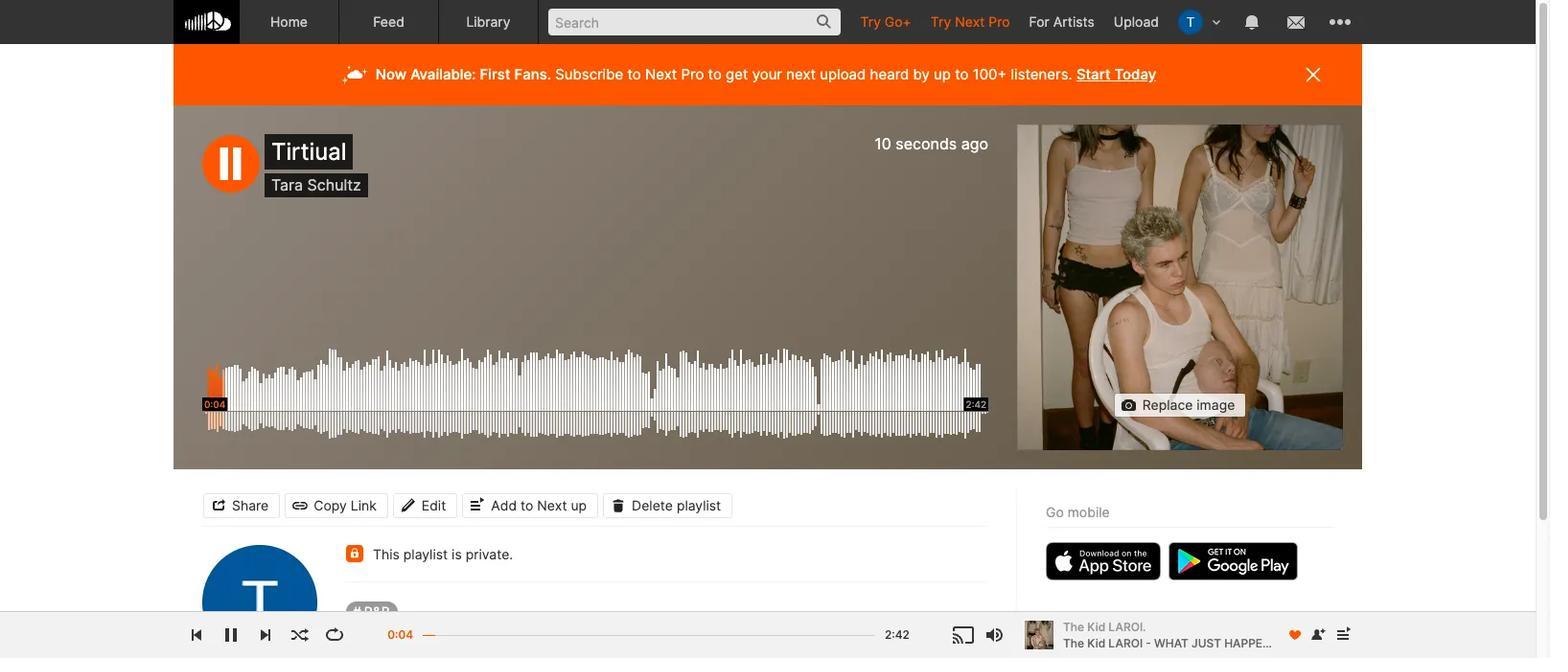 Task type: locate. For each thing, give the bounding box(es) containing it.
share button
[[203, 493, 280, 518]]

pro left get
[[681, 65, 704, 83]]

upload
[[1114, 13, 1159, 30]]

cookie inside cookie manager imprint
[[1227, 626, 1265, 640]]

upload link
[[1104, 0, 1169, 43]]

kid left laroi on the right bottom of page
[[1087, 636, 1105, 650]]

10 seconds ago
[[875, 134, 988, 153]]

today
[[1114, 65, 1156, 83]]

playlist left is
[[403, 546, 448, 563]]

0 horizontal spatial cookie
[[1141, 626, 1179, 640]]

to left get
[[708, 65, 722, 83]]

1 the from the top
[[1063, 620, 1084, 634]]

1 horizontal spatial up
[[934, 65, 951, 83]]

try
[[860, 13, 881, 30], [931, 13, 951, 30]]

2 cookie from the left
[[1227, 626, 1265, 640]]

feed
[[373, 13, 404, 30]]

library
[[466, 13, 511, 30]]

2 kid from the top
[[1087, 636, 1105, 650]]

the
[[1063, 620, 1084, 634], [1063, 636, 1084, 650]]

listeners.
[[1011, 65, 1072, 83]]

0 vertical spatial pro
[[989, 13, 1010, 30]]

next up 100+
[[955, 13, 985, 30]]

playlist for delete
[[677, 497, 721, 513]]

ago
[[961, 134, 988, 153]]

the kid laroi - what just happened link
[[1063, 635, 1286, 652]]

the kid laroi - what just happened element
[[1017, 125, 1343, 451], [1025, 621, 1053, 650], [346, 638, 375, 659]]

try inside try next pro link
[[931, 13, 951, 30]]

next
[[955, 13, 985, 30], [645, 65, 677, 83], [537, 497, 567, 513]]

tara
[[271, 175, 303, 195]]

kid up artist
[[1087, 620, 1105, 634]]

home
[[270, 13, 308, 30]]

imprint link
[[1046, 642, 1085, 656]]

cookie policy
[[1141, 626, 1215, 640]]

r&b
[[364, 604, 390, 620]]

manager
[[1268, 626, 1317, 640]]

replace image
[[1142, 397, 1235, 413]]

get
[[726, 65, 748, 83]]

1 vertical spatial the
[[1063, 636, 1084, 650]]

cookie
[[1141, 626, 1179, 640], [1227, 626, 1265, 640]]

try for try next pro
[[931, 13, 951, 30]]

None search field
[[539, 0, 851, 43]]

0 horizontal spatial try
[[860, 13, 881, 30]]

tara schultz's avatar element
[[1178, 10, 1203, 35], [202, 545, 317, 659]]

next inside add to next up 'button'
[[537, 497, 567, 513]]

up right by in the top right of the page
[[934, 65, 951, 83]]

try inside try go+ link
[[860, 13, 881, 30]]

1 horizontal spatial cookie
[[1227, 626, 1265, 640]]

delete
[[632, 497, 673, 513]]

try left go+
[[860, 13, 881, 30]]

1 horizontal spatial try
[[931, 13, 951, 30]]

2 vertical spatial next
[[537, 497, 567, 513]]

try go+ link
[[851, 0, 921, 43]]

0 horizontal spatial pro
[[681, 65, 704, 83]]

cookie manager link
[[1227, 626, 1317, 640]]

next inside try next pro link
[[955, 13, 985, 30]]

1 horizontal spatial pro
[[989, 13, 1010, 30]]

this playlist is private.
[[373, 546, 513, 563]]

1 try from the left
[[860, 13, 881, 30]]

1 vertical spatial kid
[[1087, 636, 1105, 650]]

1 vertical spatial up
[[571, 497, 587, 513]]

seconds
[[896, 134, 957, 153]]

playlist inside button
[[677, 497, 721, 513]]

up left delete
[[571, 497, 587, 513]]

heard
[[870, 65, 909, 83]]

privacy
[[1088, 626, 1128, 640]]

0 horizontal spatial playlist
[[403, 546, 448, 563]]

1 horizontal spatial tara schultz's avatar element
[[1178, 10, 1203, 35]]

the kid laroi. link
[[1063, 619, 1277, 636]]

1 horizontal spatial next
[[645, 65, 677, 83]]

1 horizontal spatial playlist
[[677, 497, 721, 513]]

0 horizontal spatial up
[[571, 497, 587, 513]]

playlist
[[677, 497, 721, 513], [403, 546, 448, 563]]

1 vertical spatial tara schultz's avatar element
[[202, 545, 317, 659]]

upload
[[820, 65, 866, 83]]

first
[[480, 65, 510, 83]]

kid
[[1087, 620, 1105, 634], [1087, 636, 1105, 650]]

0 vertical spatial playlist
[[677, 497, 721, 513]]

progress bar
[[423, 626, 875, 658]]

library link
[[439, 0, 539, 44]]

the left privacy at the right
[[1063, 636, 1084, 650]]

next right add
[[537, 497, 567, 513]]

try next pro
[[931, 13, 1010, 30]]

private.
[[466, 546, 513, 563]]

2 horizontal spatial next
[[955, 13, 985, 30]]

the up imprint link
[[1063, 620, 1084, 634]]

blog link
[[1200, 642, 1225, 656]]

0 vertical spatial tara schultz's avatar element
[[1178, 10, 1203, 35]]

what
[[1154, 636, 1188, 650]]

0 vertical spatial kid
[[1087, 620, 1105, 634]]

add to next up button
[[462, 493, 598, 518]]

0 horizontal spatial next
[[537, 497, 567, 513]]

copy link button
[[285, 493, 388, 518]]

add to next up
[[491, 497, 587, 513]]

for
[[1029, 13, 1049, 30]]

try right go+
[[931, 13, 951, 30]]

0 horizontal spatial tara schultz's avatar element
[[202, 545, 317, 659]]

the kid laroi. the kid laroi - what just happened
[[1063, 620, 1286, 650]]

1 vertical spatial playlist
[[403, 546, 448, 563]]

go mobile
[[1046, 504, 1110, 521]]

available:
[[410, 65, 476, 83]]

legal link
[[1046, 626, 1076, 640]]

cookie up charts link
[[1227, 626, 1265, 640]]

0 vertical spatial next
[[955, 13, 985, 30]]

mobile
[[1068, 504, 1110, 521]]

pro left for
[[989, 13, 1010, 30]]

2 try from the left
[[931, 13, 951, 30]]

replace image button
[[1114, 393, 1247, 418]]

1 cookie from the left
[[1141, 626, 1179, 640]]

next down the search search field
[[645, 65, 677, 83]]

is
[[452, 546, 462, 563]]

up
[[934, 65, 951, 83], [571, 497, 587, 513]]

2 the from the top
[[1063, 636, 1084, 650]]

r&b link
[[346, 602, 398, 623]]

artists
[[1053, 13, 1095, 30]]

pro
[[989, 13, 1010, 30], [681, 65, 704, 83]]

cookie up resources
[[1141, 626, 1179, 640]]

0 vertical spatial the
[[1063, 620, 1084, 634]]

playlist right delete
[[677, 497, 721, 513]]

subscribe
[[555, 65, 623, 83]]

to right add
[[521, 497, 533, 513]]



Task type: vqa. For each thing, say whether or not it's contained in the screenshot.
"The Kid LAROI - WHAT JUST HAPPENED" 'link'
yes



Task type: describe. For each thing, give the bounding box(es) containing it.
1 vertical spatial pro
[[681, 65, 704, 83]]

to inside add to next up 'button'
[[521, 497, 533, 513]]

delete playlist
[[632, 497, 721, 513]]

Search search field
[[548, 9, 841, 35]]

artist
[[1097, 642, 1127, 656]]

10
[[875, 134, 891, 153]]

0 vertical spatial up
[[934, 65, 951, 83]]

add
[[491, 497, 517, 513]]

just
[[1192, 636, 1221, 650]]

playlist for this
[[403, 546, 448, 563]]

for artists link
[[1019, 0, 1104, 43]]

next
[[786, 65, 816, 83]]

legal
[[1046, 626, 1076, 640]]

blog
[[1200, 642, 1225, 656]]

laroi
[[1108, 636, 1143, 650]]

this
[[373, 546, 400, 563]]

100+
[[973, 65, 1007, 83]]

try go+
[[860, 13, 911, 30]]

cookie manager imprint
[[1046, 626, 1317, 656]]

charts
[[1237, 642, 1274, 656]]

tirtiual
[[271, 138, 346, 166]]

go
[[1046, 504, 1064, 521]]

policy
[[1182, 626, 1215, 640]]

cookie for policy
[[1141, 626, 1179, 640]]

try next pro link
[[921, 0, 1019, 43]]

cookie policy link
[[1141, 626, 1215, 640]]

charts link
[[1237, 642, 1274, 656]]

now available: first fans. subscribe to next pro to get your next upload heard by up to 100+ listeners. start today
[[376, 65, 1156, 83]]

next up image
[[1331, 624, 1354, 647]]

share
[[232, 497, 269, 513]]

now
[[376, 65, 407, 83]]

for artists
[[1029, 13, 1095, 30]]

to right the subscribe at left
[[627, 65, 641, 83]]

replace
[[1142, 397, 1193, 413]]

by
[[913, 65, 930, 83]]

copy link
[[314, 497, 376, 513]]

imprint
[[1046, 642, 1085, 656]]

to left 100+
[[955, 65, 969, 83]]

1 kid from the top
[[1087, 620, 1105, 634]]

link
[[351, 497, 376, 513]]

go+
[[885, 13, 911, 30]]

1 vertical spatial next
[[645, 65, 677, 83]]

happened
[[1224, 636, 1286, 650]]

copy
[[314, 497, 347, 513]]

home link
[[240, 0, 339, 44]]

privacy link
[[1088, 626, 1128, 640]]

tirtiual tara schultz
[[271, 138, 361, 195]]

2:42
[[885, 628, 910, 642]]

schultz
[[307, 175, 361, 195]]

up inside 'button'
[[571, 497, 587, 513]]

feed link
[[339, 0, 439, 44]]

edit
[[422, 497, 446, 513]]

delete playlist button
[[603, 493, 733, 518]]

image
[[1197, 397, 1235, 413]]

0:04
[[388, 628, 413, 642]]

start
[[1076, 65, 1110, 83]]

try for try go+
[[860, 13, 881, 30]]

tara schultz link
[[271, 175, 361, 195]]

fans.
[[514, 65, 551, 83]]

cookie for manager
[[1227, 626, 1265, 640]]

resources
[[1130, 642, 1188, 656]]

edit button
[[393, 493, 457, 518]]

artist resources
[[1097, 642, 1188, 656]]

start today link
[[1076, 65, 1156, 83]]

laroi.
[[1108, 620, 1146, 634]]

-
[[1146, 636, 1151, 650]]

your
[[752, 65, 782, 83]]

artist resources link
[[1097, 642, 1188, 656]]



